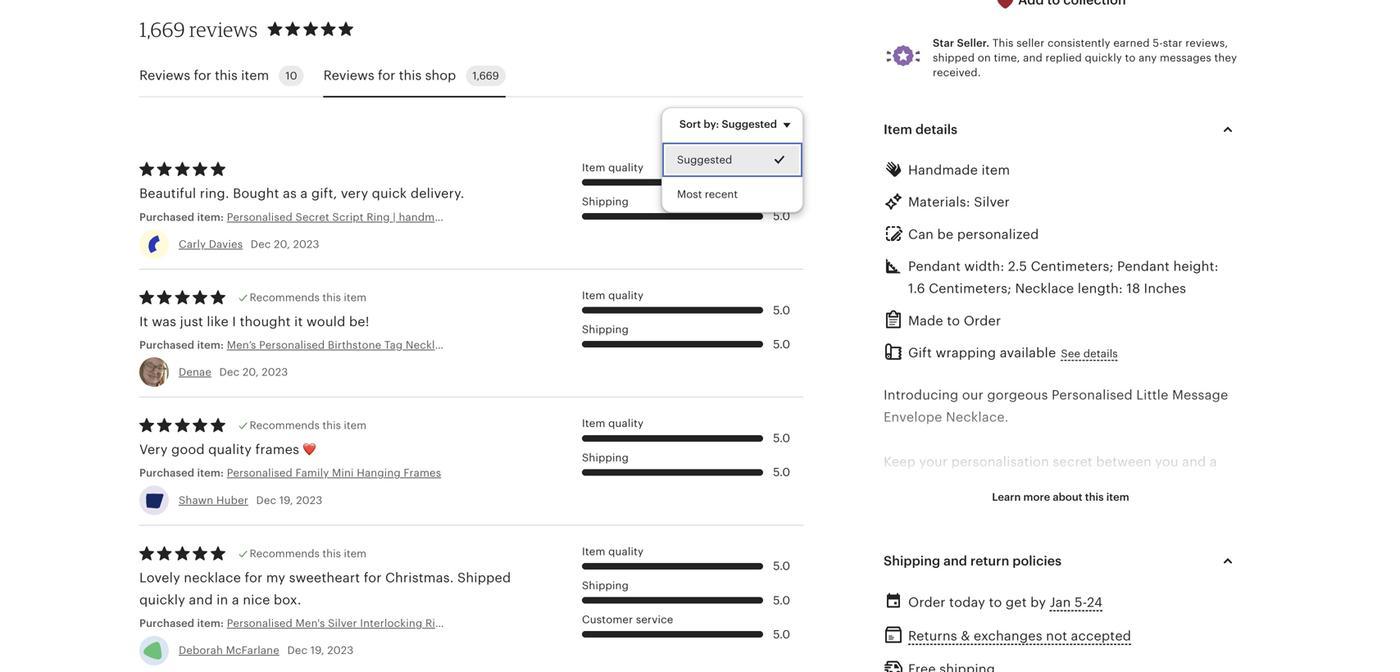 Task type: describe. For each thing, give the bounding box(es) containing it.
service
[[636, 614, 674, 626]]

pendant width: 2.5 centimeters; pendant height: 1.6 centimeters; necklace length: 18 inches
[[909, 259, 1219, 296]]

shipping for quick
[[582, 195, 629, 208]]

1 item: from the top
[[197, 211, 224, 223]]

this
[[993, 37, 1014, 49]]

height:
[[1174, 259, 1219, 274]]

very
[[139, 442, 168, 457]]

reviews for this item
[[139, 68, 269, 83]]

close
[[965, 633, 999, 648]]

good
[[171, 442, 205, 457]]

can be personalized
[[909, 227, 1039, 242]]

a right as
[[300, 186, 308, 201]]

recommends this item for ❤️
[[250, 420, 367, 432]]

sort by: suggested
[[680, 118, 777, 131]]

dec down men's
[[219, 366, 240, 379]]

times.
[[1080, 633, 1119, 648]]

item for beautiful ring. bought as a gift, very quick delivery.
[[582, 161, 606, 174]]

and inside dropdown button
[[944, 554, 968, 569]]

shipping and return policies
[[884, 554, 1062, 569]]

for left shop
[[378, 68, 396, 83]]

hanging
[[357, 467, 401, 480]]

or
[[978, 611, 991, 625]]

0 vertical spatial handmade
[[535, 339, 591, 351]]

our inside our highly skilled jewellers will hand stamp your special chosen words onto a 925 sterling silver sheet that can be tucked away inside our handmade envelope case. perfect for heartfelt proposals, mother's day messages or a great way to keep positive affirmations close to you at all times.
[[1085, 566, 1106, 581]]

to down great
[[1002, 633, 1015, 648]]

for left men
[[620, 339, 635, 351]]

recommends this item for i
[[250, 292, 367, 304]]

shipping inside dropdown button
[[884, 554, 941, 569]]

shipping and return policies button
[[869, 542, 1253, 581]]

a inside "lovely necklace for my sweetheart for christmas. shipped quickly and in a nice box."
[[232, 593, 239, 608]]

2 | from the left
[[530, 339, 533, 351]]

jan 5-24 button
[[1050, 591, 1103, 615]]

a inside keep your personalisation secret between you and a loved one.
[[1210, 455, 1218, 469]]

9 5.0 from the top
[[773, 628, 791, 641]]

personalisation
[[952, 455, 1050, 469]]

2 5.0 from the top
[[773, 210, 791, 223]]

1 gift from the left
[[509, 339, 527, 351]]

2 vertical spatial personalised
[[227, 467, 293, 480]]

made to order
[[909, 314, 1002, 328]]

my
[[266, 571, 286, 585]]

onto
[[1026, 544, 1055, 559]]

shop
[[425, 68, 456, 83]]

materials: silver
[[909, 195, 1010, 210]]

details inside dropdown button
[[916, 122, 958, 137]]

for down 1,669 reviews
[[194, 68, 211, 83]]

deborah mcfarlane dec 19, 2023
[[179, 645, 354, 657]]

2 purchased from the top
[[139, 339, 195, 351]]

item up materials: silver
[[982, 163, 1011, 177]]

0 vertical spatial be
[[938, 227, 954, 242]]

item for lovely necklace for my sweetheart for christmas. shipped quickly and in a nice box.
[[582, 546, 606, 558]]

seller.
[[957, 37, 990, 49]]

for inside our highly skilled jewellers will hand stamp your special chosen words onto a 925 sterling silver sheet that can be tucked away inside our handmade envelope case. perfect for heartfelt proposals, mother's day messages or a great way to keep positive affirmations close to you at all times.
[[1033, 588, 1051, 603]]

and inside "lovely necklace for my sweetheart for christmas. shipped quickly and in a nice box."
[[189, 593, 213, 608]]

for left my
[[245, 571, 263, 585]]

available
[[1000, 346, 1057, 360]]

message
[[1173, 388, 1229, 402]]

affirmations
[[884, 633, 961, 648]]

today
[[950, 595, 986, 610]]

they
[[1215, 52, 1238, 64]]

necklace inside pendant width: 2.5 centimeters; pendant height: 1.6 centimeters; necklace length: 18 inches
[[1016, 281, 1075, 296]]

hand
[[1084, 522, 1117, 536]]

1,669 reviews
[[139, 17, 258, 41]]

it
[[294, 314, 303, 329]]

by
[[1031, 595, 1047, 610]]

birthstone
[[328, 339, 382, 351]]

personalised family mini hanging frames link
[[227, 466, 448, 481]]

very
[[341, 186, 368, 201]]

and inside keep your personalisation secret between you and a loved one.
[[1183, 455, 1207, 469]]

materials:
[[909, 195, 971, 210]]

beautiful ring. bought as a gift, very quick delivery.
[[139, 186, 465, 201]]

your inside our highly skilled jewellers will hand stamp your special chosen words onto a 925 sterling silver sheet that can be tucked away inside our handmade envelope case. perfect for heartfelt proposals, mother's day messages or a great way to keep positive affirmations close to you at all times.
[[1164, 522, 1192, 536]]

reviews for reviews for this shop
[[324, 68, 375, 83]]

purchased item: for beautiful
[[139, 211, 227, 223]]

handmade inside our highly skilled jewellers will hand stamp your special chosen words onto a 925 sterling silver sheet that can be tucked away inside our handmade envelope case. perfect for heartfelt proposals, mother's day messages or a great way to keep positive affirmations close to you at all times.
[[1110, 566, 1178, 581]]

recent
[[705, 188, 738, 200]]

4 item: from the top
[[197, 618, 224, 630]]

reviews for reviews for this item
[[139, 68, 190, 83]]

returns & exchanges not accepted button
[[909, 625, 1132, 649]]

more
[[1024, 491, 1051, 503]]

this left shop
[[399, 68, 422, 83]]

item for it was just like i thought it would be!
[[582, 289, 606, 302]]

shawn huber dec 19, 2023
[[179, 494, 323, 507]]

item up sweetheart
[[344, 548, 367, 560]]

earned
[[1114, 37, 1150, 49]]

star
[[933, 37, 955, 49]]

thought
[[240, 314, 291, 329]]

shipping for shipped
[[582, 580, 629, 592]]

denae link
[[179, 366, 212, 379]]

item quality for would
[[582, 289, 644, 302]]

quality for quick
[[609, 161, 644, 174]]

huber
[[216, 494, 248, 507]]

item up 'mini'
[[344, 420, 367, 432]]

jan
[[1050, 595, 1071, 610]]

received.
[[933, 67, 981, 79]]

special
[[884, 544, 929, 559]]

deborah mcfarlane link
[[179, 645, 280, 657]]

introducing
[[884, 388, 959, 402]]

personalised for birthstone
[[259, 339, 325, 351]]

10
[[286, 70, 297, 82]]

returns
[[909, 629, 958, 644]]

star
[[1163, 37, 1183, 49]]

secret
[[1053, 455, 1093, 469]]

loved
[[884, 477, 919, 492]]

2023 down the thought
[[262, 366, 288, 379]]

to up or at the right
[[989, 595, 1003, 610]]

skilled
[[955, 522, 996, 536]]

day
[[884, 611, 907, 625]]

and inside the this seller consistently earned 5-star reviews, shipped on time, and replied quickly to any messages they received.
[[1024, 52, 1043, 64]]

sort
[[680, 118, 701, 131]]

item left 10
[[241, 68, 269, 83]]

24
[[1088, 595, 1103, 610]]

item details button
[[869, 110, 1253, 149]]

0 horizontal spatial 20,
[[243, 366, 259, 379]]

2 gift from the left
[[599, 339, 617, 351]]

quickly inside the this seller consistently earned 5-star reviews, shipped on time, and replied quickly to any messages they received.
[[1085, 52, 1123, 64]]

quickly inside "lovely necklace for my sweetheart for christmas. shipped quickly and in a nice box."
[[139, 593, 185, 608]]

item inside dropdown button
[[884, 122, 913, 137]]

sterling
[[1097, 544, 1148, 559]]

handmade
[[909, 163, 978, 177]]

width:
[[965, 259, 1005, 274]]

2.5
[[1008, 259, 1028, 274]]

item quality for shipped
[[582, 546, 644, 558]]

suggested inside button
[[677, 154, 732, 166]]

quick
[[372, 186, 407, 201]]

purchased item: men's personalised birthstone tag necklace | birthday gift | handmade | gift for men
[[139, 339, 661, 351]]

to down "heartfelt"
[[1072, 611, 1085, 625]]

consistently
[[1048, 37, 1111, 49]]

recommends for ❤️
[[250, 420, 320, 432]]

that
[[884, 566, 909, 581]]

i
[[232, 314, 236, 329]]

will
[[1059, 522, 1081, 536]]

menu containing suggested
[[662, 107, 804, 213]]

jewellers
[[999, 522, 1056, 536]]

replied
[[1046, 52, 1082, 64]]

1 vertical spatial 5-
[[1075, 595, 1088, 610]]

positive
[[1123, 611, 1173, 625]]

lovely
[[139, 571, 180, 585]]

purchased item: personalised family mini hanging frames
[[139, 467, 441, 480]]

2023 for frames
[[296, 494, 323, 507]]

dec for bought
[[251, 238, 271, 250]]

davies
[[209, 238, 243, 250]]

to inside the this seller consistently earned 5-star reviews, shipped on time, and replied quickly to any messages they received.
[[1126, 52, 1136, 64]]

would
[[307, 314, 346, 329]]



Task type: locate. For each thing, give the bounding box(es) containing it.
star seller.
[[933, 37, 990, 49]]

0 horizontal spatial handmade
[[535, 339, 591, 351]]

personalized
[[958, 227, 1039, 242]]

you left at
[[1019, 633, 1042, 648]]

6 5.0 from the top
[[773, 466, 791, 479]]

item inside dropdown button
[[1107, 491, 1130, 503]]

1 vertical spatial handmade
[[1110, 566, 1178, 581]]

0 vertical spatial 5-
[[1153, 37, 1163, 49]]

1 vertical spatial purchased item:
[[139, 618, 227, 630]]

19, for ❤️
[[279, 494, 293, 507]]

0 vertical spatial necklace
[[1016, 281, 1075, 296]]

1,669
[[139, 17, 185, 41], [473, 70, 499, 82]]

our down 925
[[1085, 566, 1106, 581]]

0 vertical spatial messages
[[1160, 52, 1212, 64]]

quality
[[609, 161, 644, 174], [609, 289, 644, 302], [609, 418, 644, 430], [208, 442, 252, 457], [609, 546, 644, 558]]

shipping for would
[[582, 324, 629, 336]]

2 vertical spatial recommends
[[250, 548, 320, 560]]

purchased up deborah
[[139, 618, 195, 630]]

carly davies link
[[179, 238, 243, 250]]

mcfarlane
[[226, 645, 280, 657]]

3 recommends from the top
[[250, 548, 320, 560]]

not
[[1047, 629, 1068, 644]]

item: down like
[[197, 339, 224, 351]]

0 horizontal spatial details
[[916, 122, 958, 137]]

| left men
[[594, 339, 597, 351]]

5- inside the this seller consistently earned 5-star reviews, shipped on time, and replied quickly to any messages they received.
[[1153, 37, 1163, 49]]

chosen
[[933, 544, 979, 559]]

0 horizontal spatial necklace
[[406, 339, 454, 351]]

purchased down was
[[139, 339, 195, 351]]

pendant
[[909, 259, 961, 274], [1118, 259, 1170, 274]]

2023 for my
[[327, 645, 354, 657]]

personalised down it
[[259, 339, 325, 351]]

3 item: from the top
[[197, 467, 224, 480]]

our highly skilled jewellers will hand stamp your special chosen words onto a 925 sterling silver sheet that can be tucked away inside our handmade envelope case. perfect for heartfelt proposals, mother's day messages or a great way to keep positive affirmations close to you at all times.
[[884, 522, 1238, 648]]

19, down "lovely necklace for my sweetheart for christmas. shipped quickly and in a nice box."
[[311, 645, 324, 657]]

recommends for sweetheart
[[250, 548, 320, 560]]

2 item: from the top
[[197, 339, 224, 351]]

details right see
[[1084, 348, 1118, 360]]

envelope
[[884, 410, 943, 425]]

1 horizontal spatial |
[[530, 339, 533, 351]]

19, for sweetheart
[[311, 645, 324, 657]]

centimeters; down width:
[[929, 281, 1012, 296]]

1 vertical spatial order
[[909, 595, 946, 610]]

mother's
[[1182, 588, 1238, 603]]

0 horizontal spatial centimeters;
[[929, 281, 1012, 296]]

introducing our gorgeous personalised little message envelope necklace.
[[884, 388, 1229, 425]]

suggested inside dropdown button
[[722, 118, 777, 131]]

1,669 inside tab list
[[473, 70, 499, 82]]

0 horizontal spatial messages
[[911, 611, 974, 625]]

birthday
[[462, 339, 506, 351]]

length:
[[1078, 281, 1123, 296]]

1 horizontal spatial our
[[1085, 566, 1106, 581]]

quickly down lovely
[[139, 593, 185, 608]]

1 vertical spatial your
[[1164, 522, 1192, 536]]

item: up shawn huber link
[[197, 467, 224, 480]]

be right "can"
[[938, 227, 954, 242]]

recommends up it
[[250, 292, 320, 304]]

5- up any on the right top of page
[[1153, 37, 1163, 49]]

your inside keep your personalisation secret between you and a loved one.
[[920, 455, 948, 469]]

19, down purchased item: personalised family mini hanging frames
[[279, 494, 293, 507]]

1 vertical spatial suggested
[[677, 154, 732, 166]]

dec right davies
[[251, 238, 271, 250]]

shipping
[[582, 195, 629, 208], [582, 324, 629, 336], [582, 452, 629, 464], [884, 554, 941, 569], [582, 580, 629, 592]]

purchased down beautiful
[[139, 211, 195, 223]]

3 purchased from the top
[[139, 467, 195, 480]]

silver inside our highly skilled jewellers will hand stamp your special chosen words onto a 925 sterling silver sheet that can be tucked away inside our handmade envelope case. perfect for heartfelt proposals, mother's day messages or a great way to keep positive affirmations close to you at all times.
[[1151, 544, 1187, 559]]

quickly down 'consistently'
[[1085, 52, 1123, 64]]

1 | from the left
[[457, 339, 460, 351]]

1,669 for 1,669 reviews
[[139, 17, 185, 41]]

dec for for
[[287, 645, 308, 657]]

personalised down see details link
[[1052, 388, 1133, 402]]

great
[[1006, 611, 1039, 625]]

0 horizontal spatial gift
[[509, 339, 527, 351]]

and down message
[[1183, 455, 1207, 469]]

a
[[300, 186, 308, 201], [1210, 455, 1218, 469], [1059, 544, 1066, 559], [232, 593, 239, 608], [995, 611, 1002, 625]]

1 recommends from the top
[[250, 292, 320, 304]]

1 vertical spatial be
[[940, 566, 956, 581]]

get
[[1006, 595, 1027, 610]]

1 vertical spatial our
[[1085, 566, 1106, 581]]

you inside our highly skilled jewellers will hand stamp your special chosen words onto a 925 sterling silver sheet that can be tucked away inside our handmade envelope case. perfect for heartfelt proposals, mother's day messages or a great way to keep positive affirmations close to you at all times.
[[1019, 633, 1042, 648]]

dec for quality
[[256, 494, 277, 507]]

0 horizontal spatial pendant
[[909, 259, 961, 274]]

gift right the birthday
[[509, 339, 527, 351]]

1 horizontal spatial you
[[1156, 455, 1179, 469]]

tab list containing reviews for this item
[[139, 56, 804, 97]]

1,669 right shop
[[473, 70, 499, 82]]

1 horizontal spatial 5-
[[1153, 37, 1163, 49]]

recommends for i
[[250, 292, 320, 304]]

heartfelt
[[1054, 588, 1109, 603]]

dec right huber
[[256, 494, 277, 507]]

messages down star
[[1160, 52, 1212, 64]]

to down the earned
[[1126, 52, 1136, 64]]

a right the in
[[232, 593, 239, 608]]

quality for shipped
[[609, 546, 644, 558]]

was
[[152, 314, 176, 329]]

case.
[[946, 588, 980, 603]]

2 reviews from the left
[[324, 68, 375, 83]]

20, down men's
[[243, 366, 259, 379]]

1 horizontal spatial order
[[964, 314, 1002, 328]]

learn more about this item button
[[980, 482, 1142, 512]]

1 item quality from the top
[[582, 161, 644, 174]]

1 horizontal spatial reviews
[[324, 68, 375, 83]]

box.
[[274, 593, 301, 608]]

1 vertical spatial personalised
[[1052, 388, 1133, 402]]

like
[[207, 314, 229, 329]]

0 horizontal spatial quickly
[[139, 593, 185, 608]]

between
[[1097, 455, 1152, 469]]

tucked
[[960, 566, 1004, 581]]

0 vertical spatial 19,
[[279, 494, 293, 507]]

most recent button
[[662, 177, 803, 212]]

1 horizontal spatial 1,669
[[473, 70, 499, 82]]

reviews right 10
[[324, 68, 375, 83]]

most recent
[[677, 188, 738, 200]]

1 vertical spatial centimeters;
[[929, 281, 1012, 296]]

1 vertical spatial 1,669
[[473, 70, 499, 82]]

silver down stamp
[[1151, 544, 1187, 559]]

1 purchased from the top
[[139, 211, 195, 223]]

silver
[[974, 195, 1010, 210], [1151, 544, 1187, 559]]

3 recommends this item from the top
[[250, 548, 367, 560]]

2 item quality from the top
[[582, 289, 644, 302]]

quality for would
[[609, 289, 644, 302]]

tab list
[[139, 56, 804, 97]]

this down reviews
[[215, 68, 238, 83]]

carly davies dec 20, 2023
[[179, 238, 320, 250]]

order today to get by jan 5-24
[[909, 595, 1103, 610]]

4 purchased from the top
[[139, 618, 195, 630]]

your up one.
[[920, 455, 948, 469]]

can
[[909, 227, 934, 242]]

1 recommends this item from the top
[[250, 292, 367, 304]]

recommends this item up it
[[250, 292, 367, 304]]

gift left men
[[599, 339, 617, 351]]

3 | from the left
[[594, 339, 597, 351]]

our inside 'introducing our gorgeous personalised little message envelope necklace.'
[[963, 388, 984, 402]]

messages inside the this seller consistently earned 5-star reviews, shipped on time, and replied quickly to any messages they received.
[[1160, 52, 1212, 64]]

shawn
[[179, 494, 213, 507]]

1 vertical spatial 20,
[[243, 366, 259, 379]]

order up wrapping
[[964, 314, 1002, 328]]

0 vertical spatial purchased item:
[[139, 211, 227, 223]]

recommends this item for sweetheart
[[250, 548, 367, 560]]

this up personalised family mini hanging frames 'link'
[[323, 420, 341, 432]]

frames
[[404, 467, 441, 480]]

item down between
[[1107, 491, 1130, 503]]

reviews down 1,669 reviews
[[139, 68, 190, 83]]

suggested up most recent
[[677, 154, 732, 166]]

0 horizontal spatial |
[[457, 339, 460, 351]]

for right get
[[1033, 588, 1051, 603]]

a right or at the right
[[995, 611, 1002, 625]]

carly
[[179, 238, 206, 250]]

0 vertical spatial 20,
[[274, 238, 290, 250]]

1 vertical spatial 19,
[[311, 645, 324, 657]]

family
[[296, 467, 329, 480]]

this right about
[[1086, 491, 1104, 503]]

1 vertical spatial quickly
[[139, 593, 185, 608]]

you inside keep your personalisation secret between you and a loved one.
[[1156, 455, 1179, 469]]

0 horizontal spatial 1,669
[[139, 17, 185, 41]]

personalised for little
[[1052, 388, 1133, 402]]

frames
[[255, 442, 299, 457]]

to right made
[[947, 314, 961, 328]]

4 5.0 from the top
[[773, 338, 791, 351]]

to
[[1126, 52, 1136, 64], [947, 314, 961, 328], [989, 595, 1003, 610], [1072, 611, 1085, 625], [1002, 633, 1015, 648]]

1 horizontal spatial messages
[[1160, 52, 1212, 64]]

recommends
[[250, 292, 320, 304], [250, 420, 320, 432], [250, 548, 320, 560]]

2023 down the beautiful ring. bought as a gift, very quick delivery.
[[293, 238, 320, 250]]

proposals,
[[1112, 588, 1179, 603]]

0 vertical spatial our
[[963, 388, 984, 402]]

1 purchased item: from the top
[[139, 211, 227, 223]]

gift
[[909, 346, 932, 360]]

0 vertical spatial silver
[[974, 195, 1010, 210]]

2 pendant from the left
[[1118, 259, 1170, 274]]

| right the birthday
[[530, 339, 533, 351]]

1 horizontal spatial details
[[1084, 348, 1118, 360]]

centimeters;
[[1031, 259, 1114, 274], [929, 281, 1012, 296]]

item: down 'ring.'
[[197, 211, 224, 223]]

0 horizontal spatial order
[[909, 595, 946, 610]]

learn
[[993, 491, 1021, 503]]

1 vertical spatial silver
[[1151, 544, 1187, 559]]

1 vertical spatial recommends
[[250, 420, 320, 432]]

dec right mcfarlane
[[287, 645, 308, 657]]

0 vertical spatial order
[[964, 314, 1002, 328]]

keep your personalisation secret between you and a loved one.
[[884, 455, 1218, 492]]

pendant up 1.6
[[909, 259, 961, 274]]

see details link
[[1062, 347, 1118, 361]]

5 5.0 from the top
[[773, 432, 791, 445]]

personalised up shawn huber dec 19, 2023
[[227, 467, 293, 480]]

this up would
[[323, 292, 341, 304]]

necklace right tag
[[406, 339, 454, 351]]

1 horizontal spatial 20,
[[274, 238, 290, 250]]

0 horizontal spatial 5-
[[1075, 595, 1088, 610]]

recommends this item
[[250, 292, 367, 304], [250, 420, 367, 432], [250, 548, 367, 560]]

you
[[1156, 455, 1179, 469], [1019, 633, 1042, 648]]

0 vertical spatial you
[[1156, 455, 1179, 469]]

and right can
[[944, 554, 968, 569]]

2 recommends this item from the top
[[250, 420, 367, 432]]

0 horizontal spatial reviews
[[139, 68, 190, 83]]

1 horizontal spatial gift
[[599, 339, 617, 351]]

purchased item: up deborah
[[139, 618, 227, 630]]

return
[[971, 554, 1010, 569]]

1 vertical spatial necklace
[[406, 339, 454, 351]]

2 purchased item: from the top
[[139, 618, 227, 630]]

pendant up 18
[[1118, 259, 1170, 274]]

messages
[[1160, 52, 1212, 64], [911, 611, 974, 625]]

1 pendant from the left
[[909, 259, 961, 274]]

0 vertical spatial your
[[920, 455, 948, 469]]

1 horizontal spatial silver
[[1151, 544, 1187, 559]]

2 vertical spatial recommends this item
[[250, 548, 367, 560]]

5.0
[[773, 176, 791, 189], [773, 210, 791, 223], [773, 304, 791, 317], [773, 338, 791, 351], [773, 432, 791, 445], [773, 466, 791, 479], [773, 560, 791, 573], [773, 594, 791, 607], [773, 628, 791, 641]]

purchased item: for lovely
[[139, 618, 227, 630]]

3 5.0 from the top
[[773, 304, 791, 317]]

item up be!
[[344, 292, 367, 304]]

policies
[[1013, 554, 1062, 569]]

suggested right by: at the right
[[722, 118, 777, 131]]

3 item quality from the top
[[582, 418, 644, 430]]

handmade up proposals,
[[1110, 566, 1178, 581]]

silver up personalized
[[974, 195, 1010, 210]]

purchased item: down beautiful
[[139, 211, 227, 223]]

recommends this item up sweetheart
[[250, 548, 367, 560]]

and down seller
[[1024, 52, 1043, 64]]

recommends this item up ❤️
[[250, 420, 367, 432]]

2 recommends from the top
[[250, 420, 320, 432]]

this inside learn more about this item dropdown button
[[1086, 491, 1104, 503]]

recommends up my
[[250, 548, 320, 560]]

item quality for quick
[[582, 161, 644, 174]]

20, down as
[[274, 238, 290, 250]]

can
[[913, 566, 936, 581]]

0 horizontal spatial silver
[[974, 195, 1010, 210]]

keep
[[1088, 611, 1119, 625]]

men
[[638, 339, 661, 351]]

gift wrapping available see details
[[909, 346, 1118, 360]]

centimeters; up length:
[[1031, 259, 1114, 274]]

1 horizontal spatial centimeters;
[[1031, 259, 1114, 274]]

delivery.
[[411, 186, 465, 201]]

0 vertical spatial details
[[916, 122, 958, 137]]

1,669 left reviews
[[139, 17, 185, 41]]

little
[[1137, 388, 1169, 402]]

and left the in
[[189, 593, 213, 608]]

this up sweetheart
[[323, 548, 341, 560]]

0 vertical spatial personalised
[[259, 339, 325, 351]]

personalised inside 'introducing our gorgeous personalised little message envelope necklace.'
[[1052, 388, 1133, 402]]

your right stamp
[[1164, 522, 1192, 536]]

0 horizontal spatial 19,
[[279, 494, 293, 507]]

item: down the in
[[197, 618, 224, 630]]

purchased down the very
[[139, 467, 195, 480]]

1 vertical spatial you
[[1019, 633, 1042, 648]]

1 reviews from the left
[[139, 68, 190, 83]]

a left 925
[[1059, 544, 1066, 559]]

| left the birthday
[[457, 339, 460, 351]]

any
[[1139, 52, 1157, 64]]

1 vertical spatial details
[[1084, 348, 1118, 360]]

1 horizontal spatial quickly
[[1085, 52, 1123, 64]]

ring.
[[200, 186, 229, 201]]

words
[[983, 544, 1022, 559]]

details inside the gift wrapping available see details
[[1084, 348, 1118, 360]]

1 horizontal spatial pendant
[[1118, 259, 1170, 274]]

reviews
[[139, 68, 190, 83], [324, 68, 375, 83]]

1 vertical spatial recommends this item
[[250, 420, 367, 432]]

recommends up frames
[[250, 420, 320, 432]]

1,669 for 1,669
[[473, 70, 499, 82]]

wrapping
[[936, 346, 997, 360]]

0 vertical spatial centimeters;
[[1031, 259, 1114, 274]]

0 vertical spatial recommends this item
[[250, 292, 367, 304]]

0 vertical spatial quickly
[[1085, 52, 1123, 64]]

1 horizontal spatial handmade
[[1110, 566, 1178, 581]]

0 vertical spatial 1,669
[[139, 17, 185, 41]]

2 horizontal spatial |
[[594, 339, 597, 351]]

7 5.0 from the top
[[773, 560, 791, 573]]

0 vertical spatial suggested
[[722, 118, 777, 131]]

lovely necklace for my sweetheart for christmas. shipped quickly and in a nice box.
[[139, 571, 511, 608]]

envelope
[[884, 588, 943, 603]]

2023 for as
[[293, 238, 320, 250]]

2023 down family
[[296, 494, 323, 507]]

item details
[[884, 122, 958, 137]]

handmade right the birthday
[[535, 339, 591, 351]]

2023 down "lovely necklace for my sweetheart for christmas. shipped quickly and in a nice box."
[[327, 645, 354, 657]]

5- right jan
[[1075, 595, 1088, 610]]

8 5.0 from the top
[[773, 594, 791, 607]]

menu
[[662, 107, 804, 213]]

0 horizontal spatial you
[[1019, 633, 1042, 648]]

for left 'christmas.'
[[364, 571, 382, 585]]

messages inside our highly skilled jewellers will hand stamp your special chosen words onto a 925 sterling silver sheet that can be tucked away inside our handmade envelope case. perfect for heartfelt proposals, mother's day messages or a great way to keep positive affirmations close to you at all times.
[[911, 611, 974, 625]]

item:
[[197, 211, 224, 223], [197, 339, 224, 351], [197, 467, 224, 480], [197, 618, 224, 630]]

item for very good quality frames ❤️
[[582, 418, 606, 430]]

necklace down 2.5
[[1016, 281, 1075, 296]]

be inside our highly skilled jewellers will hand stamp your special chosen words onto a 925 sterling silver sheet that can be tucked away inside our handmade envelope case. perfect for heartfelt proposals, mother's day messages or a great way to keep positive affirmations close to you at all times.
[[940, 566, 956, 581]]

4 item quality from the top
[[582, 546, 644, 558]]

2023
[[293, 238, 320, 250], [262, 366, 288, 379], [296, 494, 323, 507], [327, 645, 354, 657]]

our up necklace.
[[963, 388, 984, 402]]

messages up returns
[[911, 611, 974, 625]]

1 5.0 from the top
[[773, 176, 791, 189]]

1 horizontal spatial 19,
[[311, 645, 324, 657]]

gift
[[509, 339, 527, 351], [599, 339, 617, 351]]

0 vertical spatial recommends
[[250, 292, 320, 304]]

order down can
[[909, 595, 946, 610]]

customer
[[582, 614, 633, 626]]

1 horizontal spatial your
[[1164, 522, 1192, 536]]

keep
[[884, 455, 916, 469]]

time,
[[994, 52, 1021, 64]]

0 horizontal spatial our
[[963, 388, 984, 402]]

0 horizontal spatial your
[[920, 455, 948, 469]]

returns & exchanges not accepted
[[909, 629, 1132, 644]]

be right can
[[940, 566, 956, 581]]

a down message
[[1210, 455, 1218, 469]]

handmade
[[535, 339, 591, 351], [1110, 566, 1178, 581]]

1 horizontal spatial necklace
[[1016, 281, 1075, 296]]

1 vertical spatial messages
[[911, 611, 974, 625]]

away
[[1007, 566, 1039, 581]]



Task type: vqa. For each thing, say whether or not it's contained in the screenshot.
Reviews for this shop Reviews
yes



